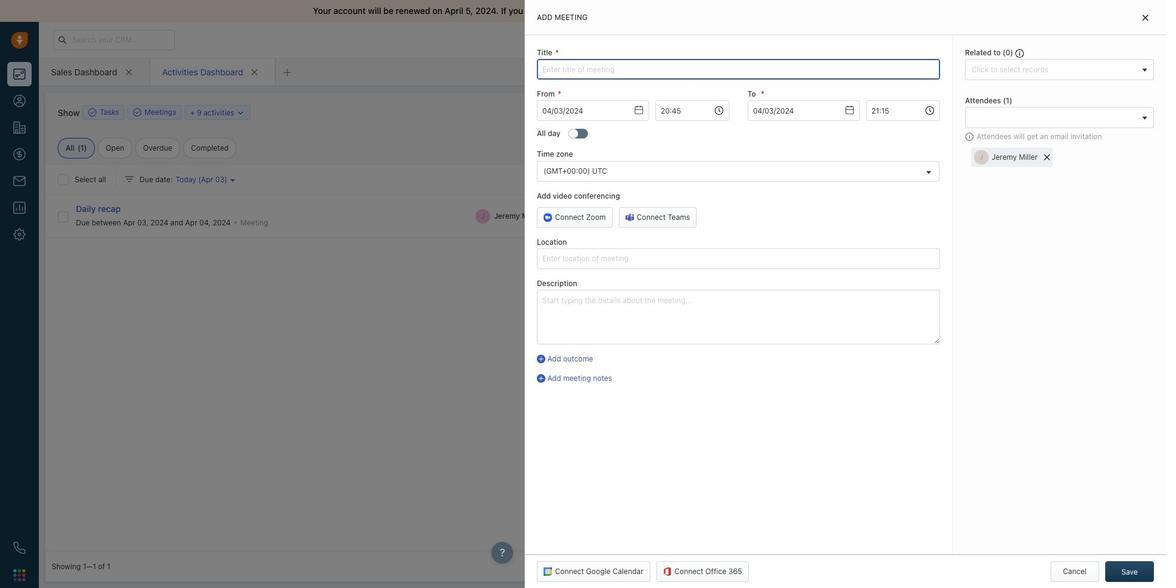 Task type: vqa. For each thing, say whether or not it's contained in the screenshot.
container_WX8MsF4aQZ5i3RN1 icon associated with S icon
no



Task type: describe. For each thing, give the bounding box(es) containing it.
freshworks switcher image
[[13, 569, 26, 581]]

what's new image
[[1080, 35, 1088, 43]]

1 -- text field from the left
[[537, 100, 649, 121]]

close image
[[1147, 7, 1155, 15]]

close image
[[1143, 14, 1149, 22]]

phone image
[[13, 542, 26, 554]]



Task type: locate. For each thing, give the bounding box(es) containing it.
2 -- text field from the left
[[748, 100, 860, 121]]

None text field
[[866, 100, 941, 121]]

None text field
[[656, 100, 730, 121]]

Start typing the details about the meeting... text field
[[537, 290, 941, 345]]

Enter title of meeting text field
[[537, 59, 941, 80]]

Click to select records search field
[[969, 63, 1139, 76]]

down image
[[237, 108, 245, 117]]

dialog
[[525, 0, 1167, 588]]

Enter location of meeting text field
[[537, 248, 941, 269]]

1 horizontal spatial -- text field
[[748, 100, 860, 121]]

-- text field
[[537, 100, 649, 121], [748, 100, 860, 121]]

tab panel
[[525, 0, 1167, 588]]

None search field
[[969, 111, 1139, 124]]

0 horizontal spatial -- text field
[[537, 100, 649, 121]]

phone element
[[7, 536, 32, 560]]

Search your CRM... text field
[[53, 29, 175, 50]]



